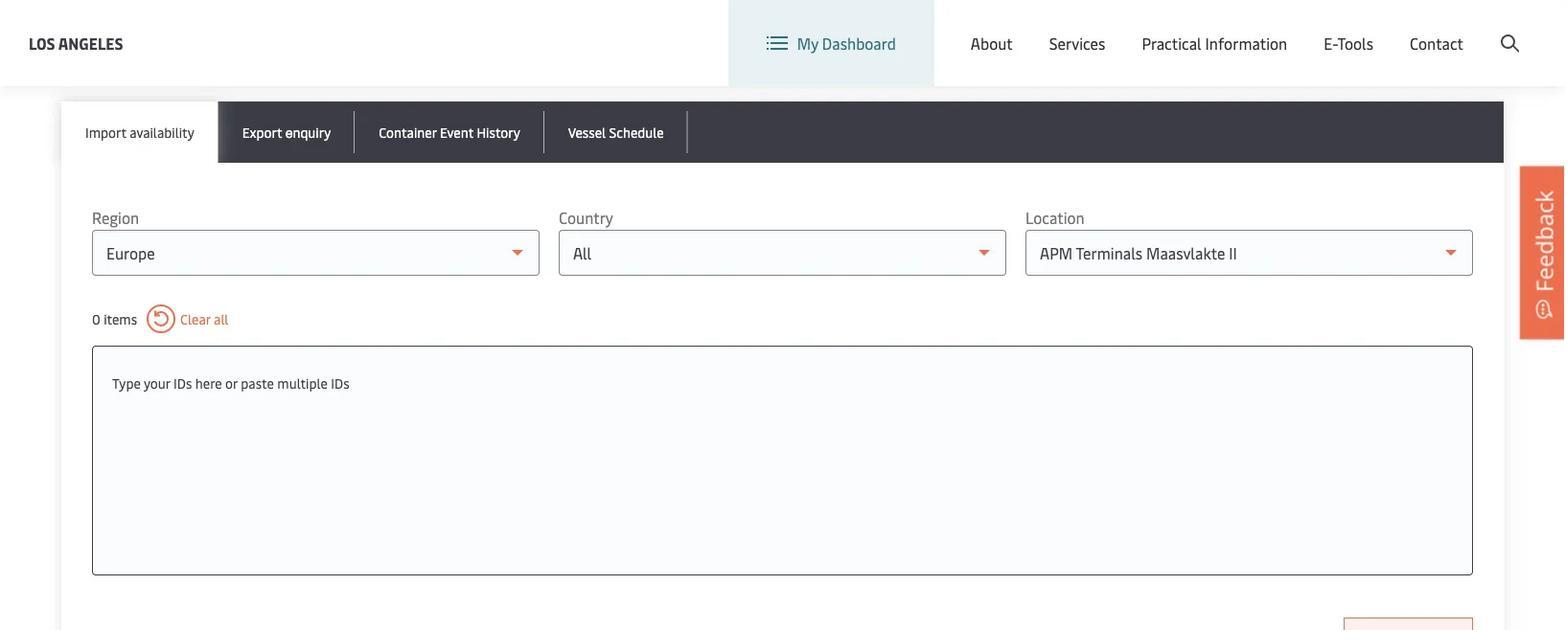 Task type: describe. For each thing, give the bounding box(es) containing it.
my dashboard button
[[767, 0, 896, 86]]

login
[[1374, 18, 1411, 38]]

export еnquiry
[[242, 123, 331, 141]]

clear
[[180, 310, 211, 328]]

additional
[[102, 38, 171, 58]]

my
[[797, 33, 819, 53]]

export еnquiry button
[[218, 102, 355, 163]]

/
[[1415, 18, 1421, 38]]

location inside "switch location" button
[[1075, 18, 1134, 38]]

switch location
[[1026, 18, 1134, 38]]

enter
[[61, 38, 98, 58]]

container event history
[[379, 123, 520, 141]]

angeles
[[58, 33, 123, 53]]

change
[[272, 38, 321, 58]]

at
[[477, 38, 491, 58]]

1 vertical spatial location
[[1026, 208, 1085, 228]]

clear all button
[[147, 305, 229, 334]]

2 ids from the left
[[331, 374, 350, 392]]

contact button
[[1410, 0, 1464, 86]]

1 ids from the left
[[174, 374, 192, 392]]

type
[[112, 374, 141, 392]]

import availability
[[85, 123, 194, 141]]

e-
[[1324, 33, 1338, 53]]

items
[[104, 310, 137, 328]]

los angeles link
[[29, 31, 123, 55]]

0 items
[[92, 310, 137, 328]]

clear all
[[180, 310, 229, 328]]

practical information
[[1142, 33, 1288, 53]]

history
[[477, 123, 520, 141]]

event
[[440, 123, 474, 141]]

schedule
[[609, 123, 664, 141]]

country
[[559, 208, 613, 228]]

global menu
[[1196, 18, 1283, 39]]

import
[[85, 123, 126, 141]]

search
[[429, 38, 473, 58]]

0
[[92, 310, 100, 328]]

e-tools button
[[1324, 0, 1374, 86]]

enter additional containers, or change the location to search at a different terminal.
[[61, 38, 633, 58]]

los angeles
[[29, 33, 123, 53]]

here
[[195, 374, 222, 392]]

your
[[144, 374, 170, 392]]

feedback
[[1529, 191, 1560, 292]]

create
[[1425, 18, 1469, 38]]

vessel schedule
[[568, 123, 664, 141]]

еnquiry
[[285, 123, 331, 141]]

containers,
[[175, 38, 250, 58]]

availability
[[130, 123, 194, 141]]

services
[[1049, 33, 1106, 53]]

paste
[[241, 374, 274, 392]]

about
[[971, 33, 1013, 53]]

account
[[1472, 18, 1529, 38]]



Task type: vqa. For each thing, say whether or not it's contained in the screenshot.
receive on the left top of the page
no



Task type: locate. For each thing, give the bounding box(es) containing it.
0 vertical spatial location
[[1075, 18, 1134, 38]]

vessel
[[568, 123, 606, 141]]

e-tools
[[1324, 33, 1374, 53]]

tab list containing import availability
[[61, 102, 1504, 163]]

location
[[351, 38, 407, 58]]

to
[[410, 38, 425, 58]]

1 horizontal spatial ids
[[331, 374, 350, 392]]

services button
[[1049, 0, 1106, 86]]

login / create account
[[1374, 18, 1529, 38]]

global
[[1196, 18, 1240, 39]]

0 vertical spatial or
[[254, 38, 268, 58]]

export
[[242, 123, 282, 141]]

ids
[[174, 374, 192, 392], [331, 374, 350, 392]]

the
[[325, 38, 347, 58]]

menu
[[1244, 18, 1283, 39]]

feedback button
[[1520, 167, 1565, 339]]

all
[[214, 310, 229, 328]]

contact
[[1410, 33, 1464, 53]]

los
[[29, 33, 55, 53]]

information
[[1206, 33, 1288, 53]]

tab list
[[61, 102, 1504, 163]]

vessel schedule button
[[544, 102, 688, 163]]

0 horizontal spatial or
[[225, 374, 238, 392]]

ids right 'your'
[[174, 374, 192, 392]]

import availability button
[[61, 102, 218, 163]]

different
[[506, 38, 567, 58]]

switch
[[1026, 18, 1072, 38]]

practical
[[1142, 33, 1202, 53]]

multiple
[[277, 374, 328, 392]]

tools
[[1338, 33, 1374, 53]]

dashboard
[[822, 33, 896, 53]]

or right here
[[225, 374, 238, 392]]

practical information button
[[1142, 0, 1288, 86]]

location
[[1075, 18, 1134, 38], [1026, 208, 1085, 228]]

None text field
[[112, 366, 1453, 401]]

switch location button
[[995, 17, 1134, 39]]

type your ids here or paste multiple ids
[[112, 374, 350, 392]]

1 vertical spatial or
[[225, 374, 238, 392]]

1 horizontal spatial or
[[254, 38, 268, 58]]

a
[[495, 38, 503, 58]]

region
[[92, 208, 139, 228]]

login / create account link
[[1339, 0, 1529, 57]]

global menu button
[[1154, 0, 1302, 57]]

terminal.
[[571, 38, 633, 58]]

or left change
[[254, 38, 268, 58]]

or
[[254, 38, 268, 58], [225, 374, 238, 392]]

container
[[379, 123, 437, 141]]

about button
[[971, 0, 1013, 86]]

my dashboard
[[797, 33, 896, 53]]

container event history button
[[355, 102, 544, 163]]

ids right multiple
[[331, 374, 350, 392]]

0 horizontal spatial ids
[[174, 374, 192, 392]]



